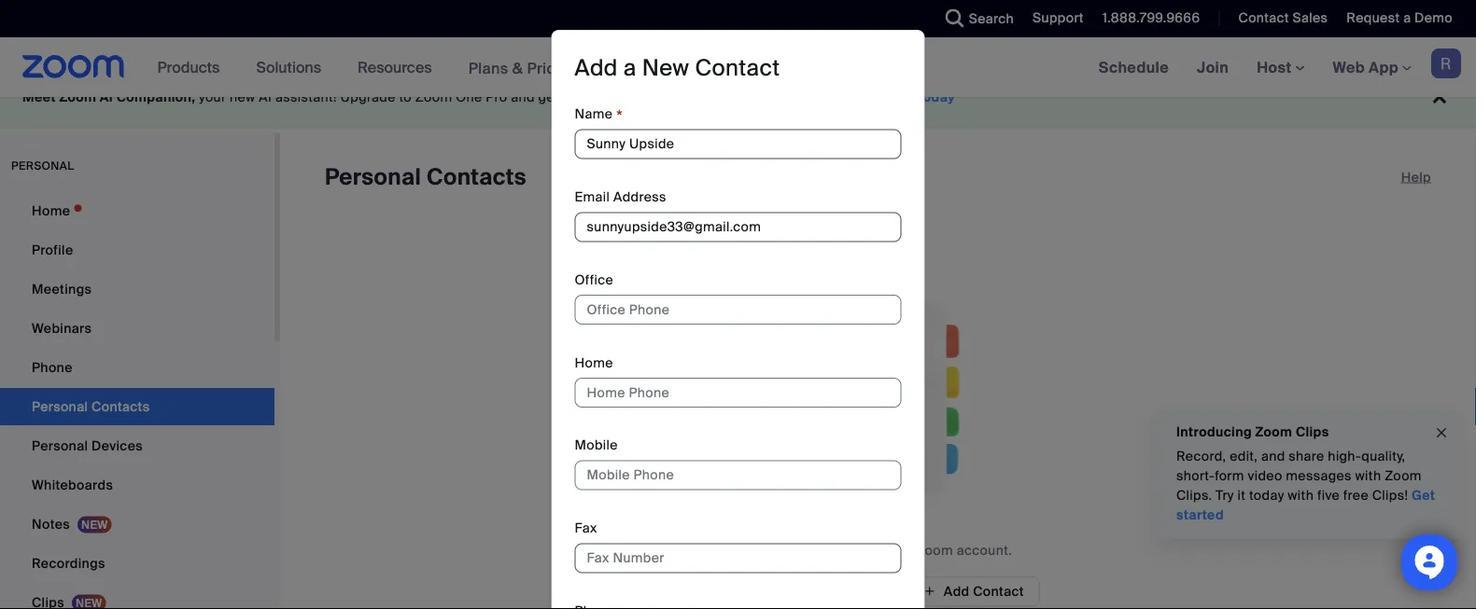 Task type: vqa. For each thing, say whether or not it's contained in the screenshot.
Ben Nelson 11/14/2023, 3:35:23 PM
no



Task type: locate. For each thing, give the bounding box(es) containing it.
*
[[617, 107, 623, 128]]

email
[[575, 189, 610, 206]]

close image
[[1434, 423, 1449, 444]]

add for add contact
[[944, 583, 970, 600]]

address
[[613, 189, 667, 206]]

1 vertical spatial your
[[886, 542, 913, 559]]

0 vertical spatial your
[[199, 89, 226, 106]]

contact inside button
[[973, 583, 1024, 600]]

try
[[1216, 487, 1234, 505]]

personal
[[325, 163, 421, 192], [32, 438, 88, 455]]

pro
[[486, 89, 508, 106]]

clips!
[[1373, 487, 1409, 505]]

phone link
[[0, 349, 275, 387]]

with up free on the bottom right of the page
[[1356, 468, 1382, 485]]

0 vertical spatial personal
[[325, 163, 421, 192]]

to up "*"
[[612, 89, 625, 106]]

2 ai from the left
[[259, 89, 272, 106]]

join
[[1197, 57, 1229, 77]]

companion
[[645, 89, 718, 106]]

support link
[[1019, 0, 1089, 37], [1033, 9, 1084, 27]]

banner containing schedule
[[0, 37, 1476, 99]]

plans & pricing link
[[468, 58, 578, 78], [468, 58, 578, 78]]

and left get
[[511, 89, 535, 106]]

1.888.799.9666 button
[[1089, 0, 1205, 37], [1103, 9, 1200, 27]]

home
[[32, 202, 70, 219], [575, 355, 613, 372]]

1 ai from the left
[[100, 89, 113, 106]]

zoom up clips!
[[1385, 468, 1422, 485]]

zoom down the zoom logo
[[59, 89, 96, 106]]

upgrade right cost.
[[859, 89, 915, 106]]

a for request
[[1404, 9, 1411, 27]]

add for add a new contact
[[575, 54, 618, 83]]

upgrade right 'assistant!'
[[340, 89, 396, 106]]

share
[[1289, 448, 1325, 466]]

account.
[[957, 542, 1012, 559]]

0 vertical spatial a
[[1404, 9, 1411, 27]]

0 horizontal spatial to
[[399, 89, 412, 106]]

add image
[[923, 584, 937, 600]]

add up access
[[575, 54, 618, 83]]

short-
[[1177, 468, 1215, 485]]

home up the profile
[[32, 202, 70, 219]]

1 vertical spatial contact
[[695, 54, 780, 83]]

0 vertical spatial contact
[[1239, 9, 1289, 27]]

banner
[[0, 37, 1476, 99]]

meetings
[[32, 281, 92, 298]]

0 horizontal spatial and
[[511, 89, 535, 106]]

whiteboards
[[32, 477, 113, 494]]

contacts
[[766, 542, 822, 559]]

and
[[511, 89, 535, 106], [1262, 448, 1286, 466]]

contact
[[1239, 9, 1289, 27], [695, 54, 780, 83], [973, 583, 1024, 600]]

1 horizontal spatial to
[[612, 89, 625, 106]]

1 vertical spatial today
[[1249, 487, 1285, 505]]

0 horizontal spatial add
[[575, 54, 618, 83]]

to right added on the right of page
[[869, 542, 882, 559]]

schedule
[[1099, 57, 1169, 77]]

contact up no
[[695, 54, 780, 83]]

no
[[738, 89, 754, 106]]

2 horizontal spatial ai
[[628, 89, 641, 106]]

0 vertical spatial add
[[575, 54, 618, 83]]

contact left the sales
[[1239, 9, 1289, 27]]

a
[[1404, 9, 1411, 27], [624, 54, 637, 83]]

your for companion,
[[199, 89, 226, 106]]

0 horizontal spatial a
[[624, 54, 637, 83]]

1 horizontal spatial a
[[1404, 9, 1411, 27]]

1 horizontal spatial personal
[[325, 163, 421, 192]]

your inside meet zoom ai companion, footer
[[199, 89, 226, 106]]

today
[[918, 89, 955, 106], [1249, 487, 1285, 505]]

1 horizontal spatial add
[[944, 583, 970, 600]]

ai left 'companion'
[[628, 89, 641, 106]]

with down messages at the right bottom
[[1288, 487, 1314, 505]]

a left demo
[[1404, 9, 1411, 27]]

2 horizontal spatial contact
[[1239, 9, 1289, 27]]

1 horizontal spatial upgrade
[[859, 89, 915, 106]]

1 vertical spatial home
[[575, 355, 613, 372]]

home down office
[[575, 355, 613, 372]]

recordings link
[[0, 545, 275, 583]]

introducing
[[1177, 424, 1252, 441]]

0 vertical spatial and
[[511, 89, 535, 106]]

and up 'video'
[[1262, 448, 1286, 466]]

zoom left one
[[415, 89, 452, 106]]

zoom inside record, edit, and share high-quality, short-form video messages with zoom clips. try it today with five free clips!
[[1385, 468, 1422, 485]]

1 horizontal spatial with
[[1356, 468, 1382, 485]]

0 horizontal spatial today
[[918, 89, 955, 106]]

1 horizontal spatial your
[[886, 542, 913, 559]]

a left new
[[624, 54, 637, 83]]

today inside meet zoom ai companion, footer
[[918, 89, 955, 106]]

ai right new
[[259, 89, 272, 106]]

2 vertical spatial contact
[[973, 583, 1024, 600]]

0 horizontal spatial your
[[199, 89, 226, 106]]

add a new contact dialog
[[551, 30, 925, 610]]

1 horizontal spatial contact
[[973, 583, 1024, 600]]

personal for personal devices
[[32, 438, 88, 455]]

your right added on the right of page
[[886, 542, 913, 559]]

0 vertical spatial today
[[918, 89, 955, 106]]

a inside add a new contact dialog
[[624, 54, 637, 83]]

&
[[512, 58, 523, 78]]

contact sales link
[[1225, 0, 1333, 37], [1239, 9, 1328, 27]]

personal inside menu
[[32, 438, 88, 455]]

and inside meet zoom ai companion, footer
[[511, 89, 535, 106]]

with
[[1356, 468, 1382, 485], [1288, 487, 1314, 505]]

1 horizontal spatial today
[[1249, 487, 1285, 505]]

new
[[230, 89, 256, 106]]

ai down the zoom logo
[[100, 89, 113, 106]]

0 vertical spatial with
[[1356, 468, 1382, 485]]

upgrade
[[340, 89, 396, 106], [859, 89, 915, 106]]

Home text field
[[575, 379, 902, 408]]

to
[[399, 89, 412, 106], [612, 89, 625, 106], [869, 542, 882, 559]]

add right add icon
[[944, 583, 970, 600]]

3 ai from the left
[[628, 89, 641, 106]]

0 horizontal spatial contact
[[695, 54, 780, 83]]

phone
[[32, 359, 73, 376]]

started
[[1177, 507, 1224, 524]]

1 horizontal spatial home
[[575, 355, 613, 372]]

1 vertical spatial personal
[[32, 438, 88, 455]]

2 horizontal spatial to
[[869, 542, 882, 559]]

new
[[642, 54, 689, 83]]

clips
[[1296, 424, 1329, 441]]

get started
[[1177, 487, 1436, 524]]

notes link
[[0, 506, 275, 544]]

contact down the "account."
[[973, 583, 1024, 600]]

0 vertical spatial home
[[32, 202, 70, 219]]

webinars
[[32, 320, 92, 337]]

additional
[[757, 89, 820, 106]]

your left new
[[199, 89, 226, 106]]

to left one
[[399, 89, 412, 106]]

add inside button
[[944, 583, 970, 600]]

1 vertical spatial and
[[1262, 448, 1286, 466]]

zoom
[[59, 89, 96, 106], [415, 89, 452, 106], [1256, 424, 1293, 441], [1385, 468, 1422, 485], [916, 542, 954, 559]]

home inside add a new contact dialog
[[575, 355, 613, 372]]

your
[[199, 89, 226, 106], [886, 542, 913, 559]]

First and Last Name text field
[[575, 130, 902, 160]]

0 horizontal spatial personal
[[32, 438, 88, 455]]

add inside dialog
[[575, 54, 618, 83]]

1 vertical spatial add
[[944, 583, 970, 600]]

1 horizontal spatial and
[[1262, 448, 1286, 466]]

notes
[[32, 516, 70, 533]]

zoom left clips
[[1256, 424, 1293, 441]]

request a demo link
[[1333, 0, 1476, 37], [1347, 9, 1453, 27]]

0 horizontal spatial upgrade
[[340, 89, 396, 106]]

ai
[[100, 89, 113, 106], [259, 89, 272, 106], [628, 89, 641, 106]]

contact sales link up meetings navigation
[[1239, 9, 1328, 27]]

1.888.799.9666
[[1103, 9, 1200, 27]]

1 vertical spatial a
[[624, 54, 637, 83]]

free
[[1344, 487, 1369, 505]]

high-
[[1328, 448, 1362, 466]]

1 horizontal spatial ai
[[259, 89, 272, 106]]

cost.
[[824, 89, 855, 106]]

0 horizontal spatial ai
[[100, 89, 113, 106]]

1 vertical spatial with
[[1288, 487, 1314, 505]]

0 horizontal spatial home
[[32, 202, 70, 219]]

no
[[744, 542, 763, 559]]

email address
[[575, 189, 667, 206]]

add
[[575, 54, 618, 83], [944, 583, 970, 600]]



Task type: describe. For each thing, give the bounding box(es) containing it.
add a new contact
[[575, 54, 780, 83]]

meetings link
[[0, 271, 275, 308]]

mobile
[[575, 438, 618, 455]]

added
[[825, 542, 866, 559]]

quality,
[[1362, 448, 1406, 466]]

edit,
[[1230, 448, 1258, 466]]

personal
[[11, 159, 74, 173]]

Mobile text field
[[575, 461, 902, 491]]

add contact button
[[908, 577, 1040, 607]]

personal contacts
[[325, 163, 527, 192]]

get
[[538, 89, 559, 106]]

record,
[[1177, 448, 1227, 466]]

companion,
[[116, 89, 195, 106]]

no contacts added to your zoom account.
[[744, 542, 1012, 559]]

fax
[[575, 520, 597, 538]]

get
[[1412, 487, 1436, 505]]

access
[[563, 89, 608, 106]]

contact sales link up join
[[1225, 0, 1333, 37]]

personal devices link
[[0, 428, 275, 465]]

a for add
[[624, 54, 637, 83]]

name
[[575, 106, 613, 123]]

your for to
[[886, 542, 913, 559]]

zoom logo image
[[22, 55, 125, 78]]

contacts
[[427, 163, 527, 192]]

2 upgrade from the left
[[859, 89, 915, 106]]

meet zoom ai companion, your new ai assistant! upgrade to zoom one pro and get access to ai companion at no additional cost. upgrade today
[[22, 89, 955, 106]]

devices
[[92, 438, 143, 455]]

record, edit, and share high-quality, short-form video messages with zoom clips. try it today with five free clips!
[[1177, 448, 1422, 505]]

introducing zoom clips
[[1177, 424, 1329, 441]]

clips.
[[1177, 487, 1213, 505]]

schedule link
[[1085, 37, 1183, 97]]

contact sales
[[1239, 9, 1328, 27]]

form
[[1215, 468, 1245, 485]]

personal for personal contacts
[[325, 163, 421, 192]]

meet zoom ai companion, footer
[[0, 65, 1476, 130]]

assistant!
[[275, 89, 337, 106]]

messages
[[1286, 468, 1352, 485]]

plans & pricing
[[468, 58, 578, 78]]

today inside record, edit, and share high-quality, short-form video messages with zoom clips. try it today with five free clips!
[[1249, 487, 1285, 505]]

meet
[[22, 89, 56, 106]]

help link
[[1402, 162, 1432, 192]]

plans
[[468, 58, 509, 78]]

contact inside dialog
[[695, 54, 780, 83]]

sales
[[1293, 9, 1328, 27]]

demo
[[1415, 9, 1453, 27]]

zoom up add icon
[[916, 542, 954, 559]]

Fax text field
[[575, 544, 902, 574]]

help
[[1402, 169, 1432, 186]]

it
[[1238, 487, 1246, 505]]

get started link
[[1177, 487, 1436, 524]]

support
[[1033, 9, 1084, 27]]

five
[[1318, 487, 1340, 505]]

one
[[456, 89, 482, 106]]

Email Address text field
[[575, 213, 902, 243]]

personal devices
[[32, 438, 143, 455]]

add contact
[[944, 583, 1024, 600]]

video
[[1248, 468, 1283, 485]]

product information navigation
[[143, 37, 592, 99]]

recordings
[[32, 555, 105, 572]]

whiteboards link
[[0, 467, 275, 504]]

at
[[722, 89, 734, 106]]

upgrade today link
[[859, 89, 955, 106]]

request
[[1347, 9, 1400, 27]]

pricing
[[527, 58, 578, 78]]

request a demo
[[1347, 9, 1453, 27]]

name *
[[575, 106, 623, 128]]

and inside record, edit, and share high-quality, short-form video messages with zoom clips. try it today with five free clips!
[[1262, 448, 1286, 466]]

home inside personal menu menu
[[32, 202, 70, 219]]

profile link
[[0, 232, 275, 269]]

personal menu menu
[[0, 192, 275, 610]]

1 upgrade from the left
[[340, 89, 396, 106]]

meetings navigation
[[1085, 37, 1476, 99]]

webinars link
[[0, 310, 275, 347]]

home link
[[0, 192, 275, 230]]

join link
[[1183, 37, 1243, 97]]

0 horizontal spatial with
[[1288, 487, 1314, 505]]

office
[[575, 272, 614, 289]]

profile
[[32, 241, 73, 259]]

Office Phone text field
[[575, 296, 902, 326]]



